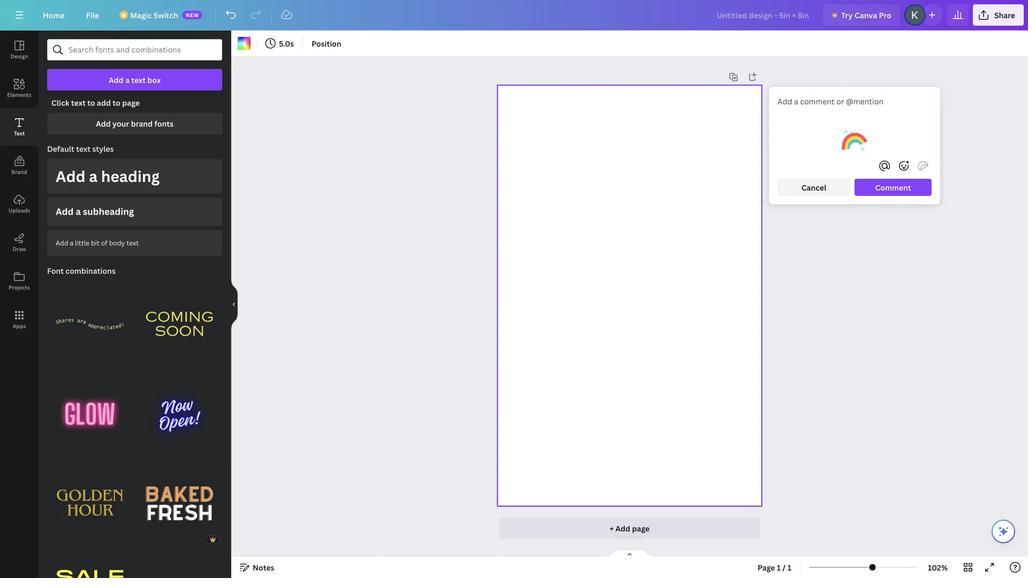 Task type: locate. For each thing, give the bounding box(es) containing it.
font
[[47, 266, 64, 276]]

bit
[[91, 239, 100, 247]]

text right click
[[71, 98, 86, 108]]

page up show pages image
[[632, 524, 650, 534]]

add down the default
[[56, 166, 86, 186]]

a left box
[[125, 75, 130, 85]]

body
[[109, 239, 125, 247]]

file button
[[78, 4, 108, 26]]

projects
[[9, 284, 30, 291]]

your
[[113, 119, 129, 129]]

brand
[[11, 168, 27, 175]]

add
[[97, 98, 111, 108]]

cancel button
[[778, 179, 851, 196]]

add your brand fonts
[[96, 119, 174, 129]]

a inside add a subheading button
[[76, 205, 81, 218]]

5.0s button
[[262, 35, 298, 52]]

elements
[[7, 91, 31, 98]]

main menu bar
[[0, 0, 1029, 31]]

share button
[[973, 4, 1024, 26]]

add for add a heading
[[56, 166, 86, 186]]

1 vertical spatial page
[[632, 524, 650, 534]]

add left little
[[56, 239, 68, 247]]

elements button
[[0, 69, 39, 108]]

home link
[[34, 4, 73, 26]]

add
[[109, 75, 124, 85], [96, 119, 111, 129], [56, 166, 86, 186], [56, 205, 74, 218], [56, 239, 68, 247], [616, 524, 631, 534]]

a for text
[[125, 75, 130, 85]]

projects button
[[0, 262, 39, 301]]

canva assistant image
[[997, 526, 1010, 538]]

little
[[75, 239, 89, 247]]

1 left the / at the right
[[777, 563, 781, 573]]

add inside button
[[56, 205, 74, 218]]

notes
[[253, 563, 275, 573]]

0 vertical spatial page
[[122, 98, 140, 108]]

expressing gratitude image
[[842, 127, 868, 153]]

try canva pro
[[842, 10, 892, 20]]

add up 'add'
[[109, 75, 124, 85]]

1 right the / at the right
[[788, 563, 792, 573]]

add a little bit of body text
[[56, 239, 139, 247]]

add for add your brand fonts
[[96, 119, 111, 129]]

add a little bit of body text button
[[47, 230, 222, 256]]

1 horizontal spatial 1
[[788, 563, 792, 573]]

add for add a subheading
[[56, 205, 74, 218]]

pro
[[879, 10, 892, 20]]

Comment draft. Add a comment or @mention. text field
[[778, 95, 932, 119]]

page
[[122, 98, 140, 108], [632, 524, 650, 534]]

a
[[125, 75, 130, 85], [89, 166, 98, 186], [76, 205, 81, 218], [70, 239, 73, 247]]

add left subheading
[[56, 205, 74, 218]]

uploads button
[[0, 185, 39, 223]]

to
[[87, 98, 95, 108], [113, 98, 120, 108]]

add for add a text box
[[109, 75, 124, 85]]

draw button
[[0, 223, 39, 262]]

text
[[131, 75, 146, 85], [71, 98, 86, 108], [76, 144, 91, 154], [127, 239, 139, 247]]

add for add a little bit of body text
[[56, 239, 68, 247]]

magic switch
[[130, 10, 178, 20]]

design
[[10, 52, 28, 60]]

comment
[[876, 182, 912, 193]]

page up add your brand fonts
[[122, 98, 140, 108]]

group
[[137, 461, 222, 547], [207, 544, 220, 557]]

font combinations
[[47, 266, 116, 276]]

a left subheading
[[76, 205, 81, 218]]

add a subheading button
[[47, 198, 222, 226]]

102%
[[928, 563, 948, 573]]

apps
[[13, 322, 26, 330]]

to left 'add'
[[87, 98, 95, 108]]

a inside add a heading 'button'
[[89, 166, 98, 186]]

1 1 from the left
[[777, 563, 781, 573]]

0 horizontal spatial to
[[87, 98, 95, 108]]

0 horizontal spatial 1
[[777, 563, 781, 573]]

uploads
[[8, 207, 30, 214]]

notes button
[[236, 559, 279, 576]]

apps button
[[0, 301, 39, 339]]

a inside add a text box button
[[125, 75, 130, 85]]

a inside add a little bit of body text button
[[70, 239, 73, 247]]

switch
[[154, 10, 178, 20]]

brand
[[131, 119, 153, 129]]

page inside button
[[632, 524, 650, 534]]

a down styles at the left top of the page
[[89, 166, 98, 186]]

/
[[783, 563, 786, 573]]

0 horizontal spatial page
[[122, 98, 140, 108]]

1
[[777, 563, 781, 573], [788, 563, 792, 573]]

add left your
[[96, 119, 111, 129]]

page
[[758, 563, 775, 573]]

a left little
[[70, 239, 73, 247]]

1 horizontal spatial page
[[632, 524, 650, 534]]

heading
[[101, 166, 160, 186]]

+ add page
[[610, 524, 650, 534]]

add inside 'button'
[[56, 166, 86, 186]]

a for subheading
[[76, 205, 81, 218]]

to right 'add'
[[113, 98, 120, 108]]

1 horizontal spatial to
[[113, 98, 120, 108]]

Search fonts and combinations search field
[[69, 40, 201, 60]]



Task type: vqa. For each thing, say whether or not it's contained in the screenshot.
COMMENT button
yes



Task type: describe. For each thing, give the bounding box(es) containing it.
file
[[86, 10, 99, 20]]

default
[[47, 144, 74, 154]]

design button
[[0, 31, 39, 69]]

fonts
[[154, 119, 174, 129]]

comment button
[[855, 179, 932, 196]]

magic
[[130, 10, 152, 20]]

text right body
[[127, 239, 139, 247]]

click
[[51, 98, 69, 108]]

draw
[[13, 245, 26, 253]]

try canva pro button
[[823, 4, 900, 26]]

page 1 / 1
[[758, 563, 792, 573]]

new
[[186, 11, 199, 18]]

text button
[[0, 108, 39, 146]]

click text to add to page
[[51, 98, 140, 108]]

default text styles
[[47, 144, 114, 154]]

canva
[[855, 10, 878, 20]]

text left styles at the left top of the page
[[76, 144, 91, 154]]

add your brand fonts button
[[47, 113, 222, 134]]

5.0s
[[279, 38, 294, 48]]

#ffffff image
[[238, 37, 251, 50]]

add a text box button
[[47, 69, 222, 91]]

+ add page button
[[499, 518, 761, 539]]

text
[[14, 130, 25, 137]]

subheading
[[83, 205, 134, 218]]

text left box
[[131, 75, 146, 85]]

Design title text field
[[708, 4, 819, 26]]

show pages image
[[604, 550, 656, 558]]

position button
[[307, 35, 346, 52]]

share
[[995, 10, 1016, 20]]

add a heading
[[56, 166, 160, 186]]

try
[[842, 10, 853, 20]]

box
[[147, 75, 161, 85]]

of
[[101, 239, 108, 247]]

styles
[[92, 144, 114, 154]]

position
[[312, 38, 342, 48]]

102% button
[[921, 559, 956, 576]]

a for heading
[[89, 166, 98, 186]]

home
[[43, 10, 65, 20]]

add right '+'
[[616, 524, 631, 534]]

a for little
[[70, 239, 73, 247]]

combinations
[[66, 266, 116, 276]]

2 to from the left
[[113, 98, 120, 108]]

add a subheading
[[56, 205, 134, 218]]

add a text box
[[109, 75, 161, 85]]

add a heading button
[[47, 159, 222, 193]]

2 1 from the left
[[788, 563, 792, 573]]

+
[[610, 524, 614, 534]]

1 to from the left
[[87, 98, 95, 108]]

brand button
[[0, 146, 39, 185]]

side panel tab list
[[0, 31, 39, 339]]

hide image
[[231, 279, 238, 330]]

cancel
[[802, 182, 827, 193]]



